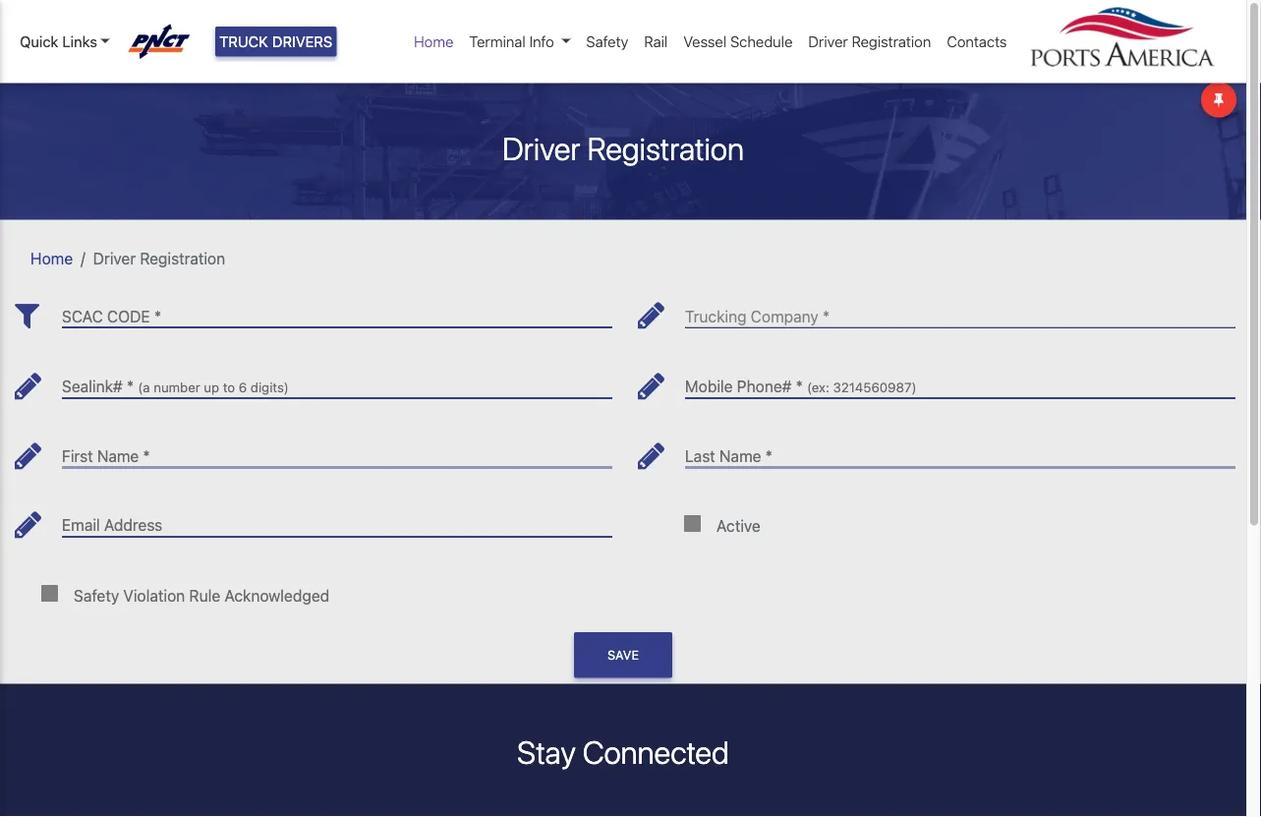 Task type: vqa. For each thing, say whether or not it's contained in the screenshot.
Safety link at the top
yes



Task type: locate. For each thing, give the bounding box(es) containing it.
connected
[[583, 733, 730, 770]]

name right last on the right of page
[[720, 447, 762, 465]]

* right last on the right of page
[[766, 447, 773, 465]]

1 vertical spatial safety
[[74, 586, 119, 605]]

1 vertical spatial home link
[[30, 249, 73, 268]]

name for last
[[720, 447, 762, 465]]

safety
[[587, 33, 629, 50], [74, 586, 119, 605]]

0 horizontal spatial home
[[30, 249, 73, 268]]

active
[[717, 517, 761, 535]]

truck drivers
[[219, 33, 333, 50]]

1 horizontal spatial safety
[[587, 33, 629, 50]]

*
[[154, 307, 161, 325], [823, 307, 830, 325], [127, 377, 134, 396], [796, 377, 803, 396], [143, 447, 150, 465], [766, 447, 773, 465]]

2 name from the left
[[720, 447, 762, 465]]

code
[[107, 307, 150, 325]]

0 horizontal spatial home link
[[30, 249, 73, 268]]

* for scac code *
[[154, 307, 161, 325]]

safety link
[[579, 23, 637, 60]]

2 horizontal spatial driver registration
[[809, 33, 932, 50]]

home link up scac
[[30, 249, 73, 268]]

home up scac
[[30, 249, 73, 268]]

None text field
[[62, 362, 613, 398], [686, 362, 1236, 398], [62, 362, 613, 398], [686, 362, 1236, 398]]

terminal
[[470, 33, 526, 50]]

trucking
[[686, 307, 747, 325]]

sealink#
[[62, 377, 123, 396]]

0 vertical spatial safety
[[587, 33, 629, 50]]

registration
[[852, 33, 932, 50], [588, 129, 745, 167], [140, 249, 225, 268]]

2 horizontal spatial driver
[[809, 33, 849, 50]]

SCAC CODE * search field
[[62, 292, 613, 328]]

* for last name *
[[766, 447, 773, 465]]

driver registration
[[809, 33, 932, 50], [503, 129, 745, 167], [93, 249, 225, 268]]

quick links link
[[20, 30, 110, 53]]

* right code
[[154, 307, 161, 325]]

1 vertical spatial driver registration
[[503, 129, 745, 167]]

mobile phone# * (ex: 3214560987)
[[686, 377, 917, 396]]

0 vertical spatial home
[[414, 33, 454, 50]]

rail link
[[637, 23, 676, 60]]

* right company
[[823, 307, 830, 325]]

First Name * text field
[[62, 432, 613, 468]]

trucking company *
[[686, 307, 830, 325]]

2 vertical spatial driver registration
[[93, 249, 225, 268]]

1 horizontal spatial driver
[[503, 129, 581, 167]]

name
[[97, 447, 139, 465], [720, 447, 762, 465]]

* left (ex:
[[796, 377, 803, 396]]

save button
[[574, 632, 673, 678]]

home link
[[406, 23, 462, 60], [30, 249, 73, 268]]

1 horizontal spatial name
[[720, 447, 762, 465]]

0 horizontal spatial name
[[97, 447, 139, 465]]

1 name from the left
[[97, 447, 139, 465]]

home
[[414, 33, 454, 50], [30, 249, 73, 268]]

driver
[[809, 33, 849, 50], [503, 129, 581, 167], [93, 249, 136, 268]]

0 horizontal spatial driver registration
[[93, 249, 225, 268]]

safety for safety violation rule acknowledged
[[74, 586, 119, 605]]

safety left 'rail'
[[587, 33, 629, 50]]

1 vertical spatial home
[[30, 249, 73, 268]]

1 vertical spatial driver
[[503, 129, 581, 167]]

scac
[[62, 307, 103, 325]]

2 horizontal spatial registration
[[852, 33, 932, 50]]

0 horizontal spatial registration
[[140, 249, 225, 268]]

* for mobile phone# * (ex: 3214560987)
[[796, 377, 803, 396]]

1 vertical spatial registration
[[588, 129, 745, 167]]

0 vertical spatial registration
[[852, 33, 932, 50]]

safety left violation
[[74, 586, 119, 605]]

0 horizontal spatial safety
[[74, 586, 119, 605]]

first name *
[[62, 447, 150, 465]]

safety violation rule acknowledged
[[74, 586, 330, 605]]

quick links
[[20, 33, 97, 50]]

contacts link
[[940, 23, 1015, 60]]

stay
[[517, 733, 576, 770]]

driver registration link
[[801, 23, 940, 60]]

home link left terminal
[[406, 23, 462, 60]]

contacts
[[947, 33, 1008, 50]]

(a
[[138, 380, 150, 395]]

violation
[[123, 586, 185, 605]]

name right first
[[97, 447, 139, 465]]

save
[[608, 648, 639, 662]]

number
[[154, 380, 200, 395]]

2 vertical spatial driver
[[93, 249, 136, 268]]

digits)
[[251, 380, 289, 395]]

0 vertical spatial home link
[[406, 23, 462, 60]]

drivers
[[272, 33, 333, 50]]

links
[[62, 33, 97, 50]]

* down (a at the left of the page
[[143, 447, 150, 465]]

mobile
[[686, 377, 733, 396]]

* for trucking company *
[[823, 307, 830, 325]]

home left terminal
[[414, 33, 454, 50]]

1 horizontal spatial home link
[[406, 23, 462, 60]]

* for first name *
[[143, 447, 150, 465]]

truck drivers link
[[215, 27, 337, 57]]



Task type: describe. For each thing, give the bounding box(es) containing it.
1 horizontal spatial registration
[[588, 129, 745, 167]]

company
[[751, 307, 819, 325]]

vessel schedule
[[684, 33, 793, 50]]

* left (a at the left of the page
[[127, 377, 134, 396]]

acknowledged
[[225, 586, 330, 605]]

quick
[[20, 33, 58, 50]]

terminal info link
[[462, 23, 579, 60]]

rule
[[189, 586, 220, 605]]

registration inside driver registration link
[[852, 33, 932, 50]]

email address
[[62, 516, 163, 535]]

0 vertical spatial driver registration
[[809, 33, 932, 50]]

schedule
[[731, 33, 793, 50]]

(ex:
[[808, 380, 830, 395]]

address
[[104, 516, 163, 535]]

rail
[[645, 33, 668, 50]]

phone#
[[737, 377, 792, 396]]

terminal info
[[470, 33, 554, 50]]

stay connected
[[517, 733, 730, 770]]

6
[[239, 380, 247, 395]]

3214560987)
[[834, 380, 917, 395]]

safety for safety
[[587, 33, 629, 50]]

first
[[62, 447, 93, 465]]

name for first
[[97, 447, 139, 465]]

last name *
[[686, 447, 773, 465]]

Trucking Company * text field
[[686, 292, 1236, 328]]

vessel
[[684, 33, 727, 50]]

1 horizontal spatial driver registration
[[503, 129, 745, 167]]

vessel schedule link
[[676, 23, 801, 60]]

to
[[223, 380, 235, 395]]

sealink# * (a number up to 6 digits)
[[62, 377, 289, 396]]

last
[[686, 447, 716, 465]]

2 vertical spatial registration
[[140, 249, 225, 268]]

0 horizontal spatial driver
[[93, 249, 136, 268]]

info
[[530, 33, 554, 50]]

up
[[204, 380, 219, 395]]

Email Address text field
[[62, 501, 613, 537]]

0 vertical spatial driver
[[809, 33, 849, 50]]

1 horizontal spatial home
[[414, 33, 454, 50]]

truck
[[219, 33, 268, 50]]

scac code *
[[62, 307, 161, 325]]

Last Name * text field
[[686, 432, 1236, 468]]

email
[[62, 516, 100, 535]]



